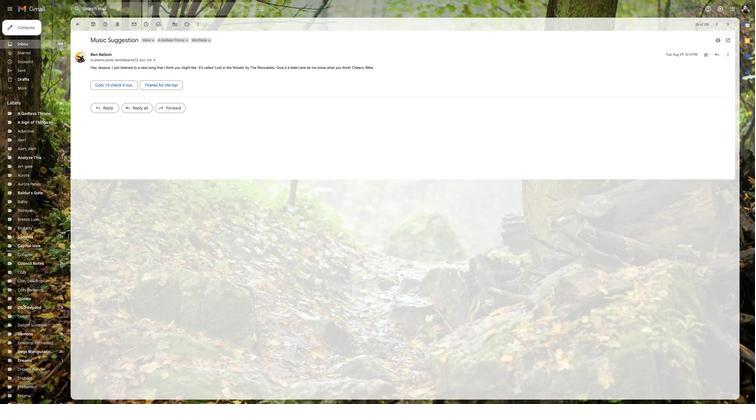 Task type: vqa. For each thing, say whether or not it's contained in the screenshot.
the top Enable
no



Task type: locate. For each thing, give the bounding box(es) containing it.
art-gate link
[[18, 164, 33, 169]]

revivalists.
[[258, 66, 276, 70]]

5 1 from the top
[[62, 359, 63, 363]]

the right for
[[165, 83, 171, 88]]

1 horizontal spatial the
[[227, 66, 232, 70]]

0 horizontal spatial throne
[[37, 111, 51, 116]]

1 vertical spatial a
[[18, 111, 20, 116]]

enchanted down enchant link
[[18, 385, 36, 390]]

reply left all
[[133, 106, 143, 111]]

throne for a godless throne button
[[174, 38, 185, 42]]

1 horizontal spatial alert
[[28, 147, 36, 152]]

council notes
[[18, 262, 44, 266]]

2 21 from the top
[[60, 262, 63, 266]]

dreams link
[[18, 359, 32, 364]]

1 21 from the top
[[60, 235, 63, 239]]

1 horizontal spatial i
[[164, 66, 165, 70]]

alert,
[[18, 147, 27, 152]]

delight for delight sunshine
[[18, 323, 30, 328]]

1 down the 25
[[62, 359, 63, 363]]

26 of 218
[[696, 22, 709, 26]]

a godless throne link
[[18, 111, 51, 116]]

drafts
[[18, 77, 29, 82]]

enchant link
[[18, 376, 32, 381]]

1 horizontal spatial inbox
[[143, 38, 151, 42]]

a down labels
[[18, 111, 20, 116]]

the right in
[[227, 66, 232, 70]]

cool, i'll check it out.
[[95, 83, 133, 88]]

reply inside 'link'
[[103, 106, 113, 111]]

1 delight from the top
[[18, 315, 30, 320]]

delight down delight link
[[18, 323, 30, 328]]

like.
[[191, 66, 198, 70]]

dogs
[[18, 350, 27, 355]]

a godless throne inside button
[[158, 38, 185, 42]]

2 cozy from the top
[[18, 279, 26, 284]]

dewdrop
[[27, 279, 43, 284], [18, 341, 34, 346]]

a for 4
[[18, 111, 20, 116]]

this
[[34, 155, 42, 160]]

0 vertical spatial the
[[227, 66, 232, 70]]

enchanted link
[[18, 385, 36, 390]]

1 vertical spatial alert
[[28, 147, 36, 152]]

throne inside a godless throne button
[[174, 38, 185, 42]]

cozy for cozy link
[[18, 270, 26, 275]]

thanks for the tip!
[[145, 83, 178, 88]]

1 vertical spatial 21
[[60, 262, 63, 266]]

reply
[[103, 106, 113, 111], [133, 106, 143, 111]]

1 cozy from the top
[[18, 270, 26, 275]]

for
[[159, 83, 164, 88]]

starred
[[18, 51, 31, 56]]

not starred image
[[704, 52, 709, 57]]

to right listened
[[134, 66, 137, 70]]

me left show details icon
[[147, 58, 152, 62]]

of right sign
[[30, 120, 34, 125]]

called
[[204, 66, 214, 70]]

a left new
[[138, 66, 140, 70]]

show details image
[[153, 59, 156, 62]]

dewdrop down demons
[[18, 341, 34, 346]]

delight for delight link
[[18, 315, 30, 320]]

ballsy link
[[18, 200, 28, 205]]

brutality link
[[18, 226, 32, 231]]

2 vertical spatial to
[[49, 120, 53, 125]]

1 horizontal spatial ,
[[138, 58, 139, 62]]

it right give
[[285, 66, 287, 70]]

enchanted up manipulating
[[34, 341, 53, 346]]

inbox button
[[141, 38, 151, 43]]

0 vertical spatial a
[[158, 38, 160, 42]]

a left "listen"
[[288, 66, 290, 70]]

dreamy wander link
[[18, 368, 46, 373]]

2 a from the left
[[288, 66, 290, 70]]

1 vertical spatial cozy
[[18, 279, 26, 284]]

more
[[18, 86, 27, 91]]

1 vertical spatial godless
[[21, 111, 37, 116]]

4
[[61, 112, 63, 116]]

of right 26
[[701, 22, 704, 26]]

0 horizontal spatial a godless throne
[[18, 111, 51, 116]]

reply all link
[[122, 103, 153, 113]]

art-
[[18, 164, 25, 169]]

ben nelson
[[91, 52, 112, 57]]

1 horizontal spatial it
[[285, 66, 287, 70]]

i right that
[[164, 66, 165, 70]]

0 vertical spatial dewdrop
[[27, 279, 43, 284]]

0 horizontal spatial reply
[[103, 106, 113, 111]]

i left just on the top of the page
[[112, 66, 113, 70]]

1 horizontal spatial you
[[336, 66, 342, 70]]

a inside a godless throne button
[[158, 38, 160, 42]]

you right what
[[336, 66, 342, 70]]

3
[[61, 306, 63, 310]]

inbox inside labels navigation
[[18, 42, 28, 47]]

2 1 from the top
[[62, 156, 63, 160]]

0 horizontal spatial of
[[30, 120, 34, 125]]

1 vertical spatial of
[[30, 120, 34, 125]]

aurora down aurora link
[[18, 182, 29, 187]]

1 you from the left
[[175, 66, 181, 70]]

godless inside button
[[161, 38, 173, 42]]

delight down d&d
[[18, 315, 30, 320]]

inbox link
[[18, 42, 28, 47]]

inbox down snooze icon
[[143, 38, 151, 42]]

godless inside labels navigation
[[21, 111, 37, 116]]

cool,
[[95, 83, 105, 88]]

i'll
[[106, 83, 110, 88]]

enchant
[[18, 376, 32, 381]]

delight link
[[18, 315, 30, 320]]

a godless throne button
[[157, 38, 185, 43]]

baldur's gate
[[18, 191, 43, 196]]

dreamy wander
[[18, 368, 46, 373]]

it inside the cool, i'll check it out. button
[[123, 83, 125, 88]]

just
[[114, 66, 120, 70]]

0 vertical spatial delight
[[18, 315, 30, 320]]

beyond
[[27, 306, 41, 311]]

aurora down "art-gate" link
[[18, 173, 29, 178]]

compose
[[18, 25, 35, 30]]

thanks
[[145, 83, 158, 88]]

mark as unread image
[[131, 22, 137, 27]]

i
[[112, 66, 113, 70], [164, 66, 165, 70]]

0 vertical spatial aurora
[[18, 173, 29, 178]]

older image
[[726, 22, 732, 27]]

inbox up starred link
[[18, 42, 28, 47]]

0 horizontal spatial the
[[165, 83, 171, 88]]

0 vertical spatial godless
[[161, 38, 173, 42]]

0 vertical spatial a godless throne
[[158, 38, 185, 42]]

1 reply from the left
[[103, 106, 113, 111]]

throne inside labels navigation
[[37, 111, 51, 116]]

1 vertical spatial the
[[165, 83, 171, 88]]

listen
[[291, 66, 299, 70]]

0 horizontal spatial inbox
[[18, 42, 28, 47]]

1 horizontal spatial to
[[91, 58, 94, 62]]

0 vertical spatial of
[[701, 22, 704, 26]]

it left out.
[[123, 83, 125, 88]]

None search field
[[71, 2, 270, 15]]

1 for dreams
[[62, 359, 63, 363]]

back to inbox image
[[75, 22, 81, 27]]

the inside "button"
[[165, 83, 171, 88]]

2 horizontal spatial to
[[134, 66, 137, 70]]

compose button
[[2, 20, 42, 35]]

advanced search options image
[[256, 3, 267, 14]]

1 horizontal spatial reply
[[133, 106, 143, 111]]

tab list
[[740, 18, 756, 385]]

godless for a godless throne "link"
[[21, 111, 37, 116]]

2 reply from the left
[[133, 106, 143, 111]]

come
[[54, 120, 65, 125]]

1 aurora from the top
[[18, 173, 29, 178]]

0 horizontal spatial ,
[[114, 58, 114, 62]]

the
[[227, 66, 232, 70], [165, 83, 171, 88]]

nelson
[[99, 52, 112, 57]]

main menu image
[[7, 6, 13, 12]]

0 horizontal spatial you
[[175, 66, 181, 70]]

to left come
[[49, 120, 53, 125]]

forward
[[166, 106, 181, 111]]

of
[[701, 22, 704, 26], [30, 120, 34, 125]]

1 horizontal spatial throne
[[174, 38, 185, 42]]

1 right idea
[[62, 244, 63, 248]]

more image
[[196, 22, 201, 27]]

, left bcc:
[[138, 58, 139, 62]]

a godless throne inside labels navigation
[[18, 111, 51, 116]]

2 vertical spatial a
[[18, 120, 20, 125]]

218
[[705, 22, 709, 26]]

21
[[60, 235, 63, 239], [60, 262, 63, 266]]

inbox for inbox link
[[18, 42, 28, 47]]

0 vertical spatial me
[[147, 58, 152, 62]]

1 for baldur's gate
[[62, 191, 63, 195]]

petals
[[30, 182, 41, 187]]

0 vertical spatial alert
[[18, 138, 26, 143]]

1 1 from the top
[[62, 120, 63, 125]]

godless down move to image
[[161, 38, 173, 42]]

brutality
[[18, 226, 32, 231]]

1 vertical spatial aurora
[[18, 182, 29, 187]]

capital idea
[[18, 244, 40, 249]]

0 vertical spatial it
[[285, 66, 287, 70]]

1 right this
[[62, 156, 63, 160]]

delete image
[[115, 22, 120, 27]]

labels navigation
[[0, 18, 71, 405]]

29,
[[681, 52, 685, 57]]

throne for a godless throne "link"
[[37, 111, 51, 116]]

aurora for aurora petals
[[18, 182, 29, 187]]

godless up sign
[[21, 111, 37, 116]]

new
[[141, 66, 147, 70]]

delight sunshine link
[[18, 323, 47, 328]]

2 delight from the top
[[18, 323, 30, 328]]

you right the think
[[175, 66, 181, 70]]

1 vertical spatial dewdrop
[[18, 341, 34, 346]]

starred link
[[18, 51, 31, 56]]

0 vertical spatial 21
[[60, 235, 63, 239]]

search mail image
[[72, 4, 82, 14]]

art-gate
[[18, 164, 33, 169]]

enigma link
[[18, 394, 31, 399]]

throne up the things
[[37, 111, 51, 116]]

1 vertical spatial delight
[[18, 323, 30, 328]]

1 vertical spatial it
[[123, 83, 125, 88]]

a godless throne
[[158, 38, 185, 42], [18, 111, 51, 116]]

1 a from the left
[[138, 66, 140, 70]]

alert link
[[18, 138, 26, 143]]

0 horizontal spatial godless
[[21, 111, 37, 116]]

inbox
[[143, 38, 151, 42], [18, 42, 28, 47]]

dogs manipulating time
[[18, 350, 63, 355]]

might
[[182, 66, 190, 70]]

godless
[[161, 38, 173, 42], [21, 111, 37, 116]]

me right let
[[312, 66, 317, 70]]

2 vertical spatial cozy
[[18, 288, 26, 293]]

1 vertical spatial throne
[[37, 111, 51, 116]]

0 horizontal spatial i
[[112, 66, 113, 70]]

0 horizontal spatial it
[[123, 83, 125, 88]]

alert up analyze this
[[28, 147, 36, 152]]

1 vertical spatial a godless throne
[[18, 111, 51, 116]]

a left sign
[[18, 120, 20, 125]]

1 right gate at the top
[[62, 191, 63, 195]]

inbox inside button
[[143, 38, 151, 42]]

a godless throne down labels "heading"
[[18, 111, 51, 116]]

analyze this link
[[18, 155, 42, 160]]

1 horizontal spatial a godless throne
[[158, 38, 185, 42]]

1 for a sign of things to come
[[62, 120, 63, 125]]

, up just on the top of the page
[[114, 58, 114, 62]]

song
[[148, 66, 156, 70]]

throne down move to image
[[174, 38, 185, 42]]

1 horizontal spatial a
[[288, 66, 290, 70]]

alert up alert,
[[18, 138, 26, 143]]

4 1 from the top
[[62, 244, 63, 248]]

1 down 4 on the left of page
[[62, 120, 63, 125]]

a godless throne down move to image
[[158, 38, 185, 42]]

of inside labels navigation
[[30, 120, 34, 125]]

0 vertical spatial throne
[[174, 38, 185, 42]]

a right the inbox button
[[158, 38, 160, 42]]

music
[[91, 36, 107, 44]]

reply down i'll
[[103, 106, 113, 111]]

you
[[175, 66, 181, 70], [336, 66, 342, 70]]

1 vertical spatial to
[[134, 66, 137, 70]]

cozy down council
[[18, 270, 26, 275]]

cozy down cozy link
[[18, 279, 26, 284]]

1 horizontal spatial godless
[[161, 38, 173, 42]]

0 horizontal spatial to
[[49, 120, 53, 125]]

mike
[[366, 66, 373, 70]]

2 i from the left
[[164, 66, 165, 70]]

newer image
[[715, 22, 720, 27]]

breeze lush
[[18, 217, 39, 222]]

dewdrop up the radiance
[[27, 279, 43, 284]]

to
[[91, 58, 94, 62], [134, 66, 137, 70], [49, 120, 53, 125]]

3 cozy from the top
[[18, 288, 26, 293]]

settings image
[[718, 6, 724, 12]]

0 horizontal spatial a
[[138, 66, 140, 70]]

0 horizontal spatial alert
[[18, 138, 26, 143]]

bcc:
[[140, 58, 146, 62]]

snooze image
[[144, 22, 149, 27]]

cozy radiance link
[[18, 288, 44, 293]]

aurora petals link
[[18, 182, 41, 187]]

0 vertical spatial cozy
[[18, 270, 26, 275]]

2 aurora from the top
[[18, 182, 29, 187]]

3 1 from the top
[[62, 191, 63, 195]]

cozy up crimes
[[18, 288, 26, 293]]

to down ben
[[91, 58, 94, 62]]

1 horizontal spatial me
[[312, 66, 317, 70]]

25
[[59, 350, 63, 354]]

1 vertical spatial enchanted
[[18, 385, 36, 390]]

delight
[[18, 315, 30, 320], [18, 323, 30, 328]]

enigma
[[18, 394, 31, 399]]



Task type: describe. For each thing, give the bounding box(es) containing it.
capital
[[18, 244, 31, 249]]

aurora petals
[[18, 182, 41, 187]]

1 for capital idea
[[62, 244, 63, 248]]

kendallparks02
[[115, 58, 138, 62]]

capital idea link
[[18, 244, 40, 249]]

check
[[111, 83, 122, 88]]

a for 1
[[18, 120, 20, 125]]

12:01 pm
[[686, 52, 698, 57]]

things
[[35, 120, 48, 125]]

know
[[318, 66, 326, 70]]

candela
[[18, 235, 33, 240]]

labels
[[7, 101, 21, 106]]

council notes link
[[18, 262, 44, 266]]

adjective link
[[18, 129, 34, 134]]

hey
[[91, 66, 97, 70]]

1 , from the left
[[114, 58, 114, 62]]

2 you from the left
[[336, 66, 342, 70]]

gmail image
[[18, 3, 48, 14]]

that
[[157, 66, 163, 70]]

demons
[[18, 332, 33, 337]]

dogs manipulating time link
[[18, 350, 63, 355]]

reply for reply
[[103, 106, 113, 111]]

inbox for the inbox button
[[143, 38, 151, 42]]

a godless throne for a godless throne button
[[158, 38, 185, 42]]

godless for a godless throne button
[[161, 38, 173, 42]]

gate
[[34, 191, 43, 196]]

idea
[[32, 244, 40, 249]]

tue, aug 29, 12:01 pm cell
[[667, 52, 698, 57]]

1 vertical spatial me
[[312, 66, 317, 70]]

1 horizontal spatial of
[[701, 22, 704, 26]]

1 for analyze this
[[62, 156, 63, 160]]

18
[[60, 332, 63, 337]]

148
[[58, 42, 63, 46]]

cheers,
[[352, 66, 365, 70]]

it's
[[199, 66, 203, 70]]

archive image
[[91, 22, 96, 27]]

support image
[[706, 6, 712, 12]]

tue,
[[667, 52, 673, 57]]

ballsy
[[18, 200, 28, 205]]

Not starred checkbox
[[704, 52, 709, 57]]

demons link
[[18, 332, 33, 337]]

cozy radiance
[[18, 288, 44, 293]]

and
[[300, 66, 306, 70]]

add to tasks image
[[156, 22, 161, 27]]

dreams
[[18, 359, 32, 364]]

1 i from the left
[[112, 66, 113, 70]]

aurora for aurora link
[[18, 173, 29, 178]]

0 vertical spatial to
[[91, 58, 94, 62]]

betrayal
[[18, 208, 32, 213]]

move to image
[[172, 22, 178, 27]]

in
[[223, 66, 226, 70]]

21 for candela
[[60, 235, 63, 239]]

tue, aug 29, 12:01 pm
[[667, 52, 698, 57]]

14
[[60, 297, 63, 301]]

0 vertical spatial enchanted
[[34, 341, 53, 346]]

time
[[54, 350, 63, 355]]

cozy dewdrop
[[18, 279, 43, 284]]

all
[[144, 106, 148, 111]]

a sign of things to come
[[18, 120, 65, 125]]

analyze
[[18, 155, 33, 160]]

forward link
[[155, 103, 186, 113]]

analyze this
[[18, 155, 42, 160]]

cozy link
[[18, 270, 26, 275]]

Search mail text field
[[83, 6, 243, 12]]

26
[[696, 22, 700, 26]]

crimes
[[18, 297, 31, 302]]

think
[[166, 66, 174, 70]]

drafts link
[[18, 77, 29, 82]]

sent link
[[18, 68, 26, 73]]

cozy for cozy radiance
[[18, 288, 26, 293]]

sign
[[21, 120, 30, 125]]

adjective
[[18, 129, 34, 134]]

more button
[[0, 84, 66, 93]]

betrayal link
[[18, 208, 32, 213]]

a godless throne for a godless throne "link"
[[18, 111, 51, 116]]

cozy for cozy dewdrop
[[18, 279, 26, 284]]

breeze lush link
[[18, 217, 39, 222]]

alert, alert
[[18, 147, 36, 152]]

ben
[[91, 52, 98, 57]]

by
[[246, 66, 249, 70]]

woods'
[[233, 66, 245, 70]]

to inside labels navigation
[[49, 120, 53, 125]]

baldur's gate link
[[18, 191, 43, 196]]

sent
[[18, 68, 26, 73]]

council
[[18, 262, 32, 266]]

aug
[[674, 52, 680, 57]]

21 for council notes
[[60, 262, 63, 266]]

labels image
[[184, 22, 190, 27]]

what
[[327, 66, 335, 70]]

dreamy
[[18, 368, 31, 373]]

music suggestion
[[91, 36, 139, 44]]

collapse link
[[18, 253, 33, 258]]

notes
[[33, 262, 44, 266]]

delight sunshine
[[18, 323, 47, 328]]

baldur's
[[18, 191, 33, 196]]

labels heading
[[7, 101, 59, 106]]

worthless button
[[191, 38, 208, 43]]

give
[[277, 66, 284, 70]]

snoozed link
[[18, 59, 33, 64]]

0 horizontal spatial me
[[147, 58, 152, 62]]

reply link
[[91, 103, 119, 113]]

d&d
[[18, 306, 26, 311]]

reply for reply all
[[133, 106, 143, 111]]

report spam image
[[103, 22, 108, 27]]

out.
[[126, 83, 133, 88]]

2 , from the left
[[138, 58, 139, 62]]



